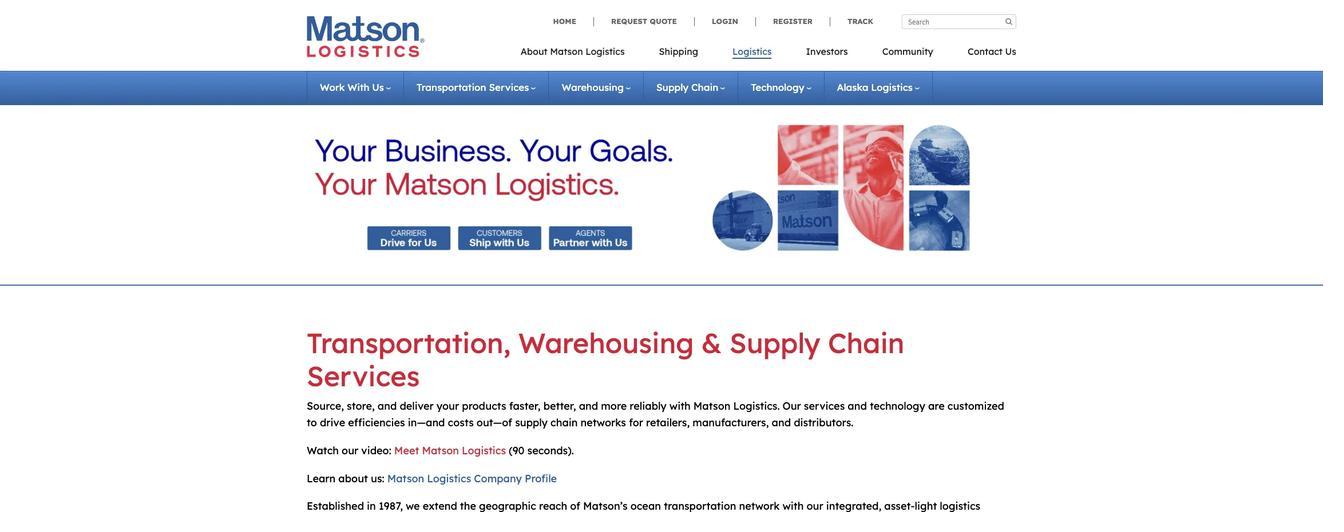Task type: describe. For each thing, give the bounding box(es) containing it.
customized
[[948, 400, 1004, 413]]

request quote link
[[594, 17, 694, 26]]

logistics link
[[715, 42, 789, 66]]

matson up the learn about us: matson logistics company profile
[[422, 445, 459, 458]]

products & services link
[[644, 154, 778, 179]]

matson inside the source, store, and deliver your products faster, better, and more reliably with matson logistics. our services and technology are customized to drive efficiencies in—and costs out—of supply chain networks for retailers, manufacturers, and distributors.
[[694, 400, 731, 413]]

services inside transportation, warehousing & supply chain services
[[307, 359, 420, 394]]

and up networks
[[579, 400, 598, 413]]

profile
[[525, 473, 557, 486]]

contact us link
[[951, 42, 1016, 66]]

technology
[[870, 400, 925, 413]]

quote
[[650, 17, 677, 26]]

matson logistics image
[[307, 16, 425, 57]]

learn about us: matson logistics company profile
[[307, 473, 557, 486]]

watch our video: meet matson logistics (90 seconds).
[[307, 445, 574, 458]]

efficiencies
[[348, 417, 405, 430]]

about
[[338, 473, 368, 486]]

work with us
[[320, 81, 384, 93]]

work
[[320, 81, 345, 93]]

alaska logistics
[[837, 81, 913, 93]]

distributors.
[[794, 417, 854, 430]]

about
[[521, 46, 548, 57]]

faster,
[[509, 400, 541, 413]]

work with us link
[[320, 81, 391, 93]]

technology link
[[751, 81, 811, 93]]

are
[[928, 400, 945, 413]]

shipping
[[659, 46, 698, 57]]

service
[[714, 137, 743, 147]]

our
[[783, 400, 801, 413]]

(90
[[509, 445, 525, 458]]

retailers,
[[646, 417, 690, 430]]

alaska logistics link
[[837, 81, 920, 93]]

lcl
[[697, 137, 712, 147]]

meet matson logistics link
[[394, 445, 506, 458]]

request quote
[[611, 17, 677, 26]]

meet
[[394, 445, 419, 458]]

source,
[[307, 400, 344, 413]]

logistics down meet matson logistics link
[[427, 473, 471, 486]]

contact us
[[968, 46, 1016, 57]]

about matson logistics
[[521, 46, 625, 57]]

out—of
[[477, 417, 512, 430]]

register
[[773, 17, 813, 26]]

products
[[655, 161, 690, 172]]

transportation services
[[417, 81, 529, 93]]

supply inside transportation, warehousing & supply chain services
[[730, 326, 820, 361]]

in—and
[[408, 417, 445, 430]]

logistics up the warehousing link
[[586, 46, 625, 57]]

login link
[[694, 17, 755, 26]]

supply chain
[[656, 81, 718, 93]]

expedited
[[655, 137, 695, 147]]

logistics.
[[733, 400, 780, 413]]

store,
[[347, 400, 375, 413]]

us inside top menu navigation
[[1005, 46, 1016, 57]]

track
[[848, 17, 873, 26]]

more
[[601, 400, 627, 413]]

and right services
[[848, 400, 867, 413]]

& inside transportation, warehousing & supply chain services
[[702, 326, 722, 361]]

1 horizontal spatial services
[[489, 81, 529, 93]]

seconds).
[[527, 445, 574, 458]]

better,
[[544, 400, 576, 413]]

search image
[[1006, 18, 1012, 25]]

Search search field
[[902, 14, 1016, 29]]

deliver
[[400, 400, 434, 413]]



Task type: locate. For each thing, give the bounding box(es) containing it.
chain
[[551, 417, 578, 430]]

top menu navigation
[[521, 42, 1016, 66]]

matson down home
[[550, 46, 583, 57]]

1 vertical spatial services
[[700, 161, 733, 172]]

logistics
[[586, 46, 625, 57], [733, 46, 772, 57], [871, 81, 913, 93], [462, 445, 506, 458], [427, 473, 471, 486]]

transportation, warehousing & supply chain services
[[307, 326, 904, 394]]

warehousing inside transportation, warehousing & supply chain services
[[518, 326, 694, 361]]

0 vertical spatial warehousing
[[562, 81, 624, 93]]

expedited lcl service
[[655, 137, 743, 147]]

us right contact
[[1005, 46, 1016, 57]]

to
[[307, 417, 317, 430]]

services up store, at left
[[307, 359, 420, 394]]

home link
[[553, 17, 594, 26]]

matson up "manufacturers,"
[[694, 400, 731, 413]]

technology
[[751, 81, 804, 93]]

0 horizontal spatial us
[[372, 81, 384, 93]]

1 vertical spatial chain
[[828, 326, 904, 361]]

chain
[[691, 81, 718, 93], [828, 326, 904, 361]]

drive
[[320, 417, 345, 430]]

our
[[342, 445, 358, 458]]

0 horizontal spatial supply
[[656, 81, 689, 93]]

company
[[474, 473, 522, 486]]

with
[[669, 400, 691, 413]]

transportation,
[[307, 326, 511, 361]]

us:
[[371, 473, 384, 486]]

us right the with
[[372, 81, 384, 93]]

0 horizontal spatial services
[[307, 359, 420, 394]]

products & services
[[655, 161, 733, 172]]

login
[[712, 17, 738, 26]]

1 horizontal spatial &
[[702, 326, 722, 361]]

supply chain link
[[656, 81, 725, 93]]

supply
[[515, 417, 548, 430]]

services down expedited lcl service link
[[700, 161, 733, 172]]

register link
[[755, 17, 830, 26]]

1 vertical spatial &
[[702, 326, 722, 361]]

services
[[489, 81, 529, 93], [700, 161, 733, 172], [307, 359, 420, 394]]

manufacturers,
[[693, 417, 769, 430]]

2 vertical spatial services
[[307, 359, 420, 394]]

1 horizontal spatial supply
[[730, 326, 820, 361]]

shipping link
[[642, 42, 715, 66]]

&
[[692, 161, 698, 172], [702, 326, 722, 361]]

None search field
[[902, 14, 1016, 29]]

1 vertical spatial warehousing
[[518, 326, 694, 361]]

products
[[462, 400, 506, 413]]

0 vertical spatial &
[[692, 161, 698, 172]]

0 horizontal spatial chain
[[691, 81, 718, 93]]

transportation
[[417, 81, 486, 93]]

contact
[[968, 46, 1003, 57]]

investors
[[806, 46, 848, 57]]

reliably
[[630, 400, 667, 413]]

community
[[882, 46, 933, 57]]

costs
[[448, 417, 474, 430]]

watch
[[307, 445, 339, 458]]

us
[[1005, 46, 1016, 57], [372, 81, 384, 93]]

supply
[[656, 81, 689, 93], [730, 326, 820, 361]]

transportation services link
[[417, 81, 536, 93]]

1 horizontal spatial us
[[1005, 46, 1016, 57]]

1 horizontal spatial chain
[[828, 326, 904, 361]]

about matson logistics link
[[521, 42, 642, 66]]

2 horizontal spatial services
[[700, 161, 733, 172]]

0 vertical spatial supply
[[656, 81, 689, 93]]

track link
[[830, 17, 873, 26]]

0 vertical spatial us
[[1005, 46, 1016, 57]]

1 vertical spatial supply
[[730, 326, 820, 361]]

home
[[553, 17, 576, 26]]

logistics down out—of
[[462, 445, 506, 458]]

for
[[629, 417, 643, 430]]

services down "about"
[[489, 81, 529, 93]]

0 vertical spatial chain
[[691, 81, 718, 93]]

1 vertical spatial us
[[372, 81, 384, 93]]

chain inside transportation, warehousing & supply chain services
[[828, 326, 904, 361]]

matson down meet
[[387, 473, 424, 486]]

0 horizontal spatial &
[[692, 161, 698, 172]]

warehousing link
[[562, 81, 631, 93]]

services
[[804, 400, 845, 413]]

matson
[[550, 46, 583, 57], [694, 400, 731, 413], [422, 445, 459, 458], [387, 473, 424, 486]]

expedited lcl service link
[[644, 130, 778, 154]]

0 vertical spatial services
[[489, 81, 529, 93]]

and up efficiencies
[[378, 400, 397, 413]]

matson inside top menu navigation
[[550, 46, 583, 57]]

alaska
[[837, 81, 869, 93]]

logistics down 'community' link on the top right of the page
[[871, 81, 913, 93]]

video:
[[361, 445, 391, 458]]

your
[[437, 400, 459, 413]]

and down our
[[772, 417, 791, 430]]

investors link
[[789, 42, 865, 66]]

community link
[[865, 42, 951, 66]]

networks
[[581, 417, 626, 430]]

learn
[[307, 473, 336, 486]]

with
[[348, 81, 369, 93]]

logistics down login
[[733, 46, 772, 57]]

highway brokerage, intermodal rail, warehousing, forwarding image
[[314, 112, 1009, 265]]

source, store, and deliver your products faster, better, and more reliably with matson logistics. our services and technology are customized to drive efficiencies in—and costs out—of supply chain networks for retailers, manufacturers, and distributors.
[[307, 400, 1004, 430]]

warehousing
[[562, 81, 624, 93], [518, 326, 694, 361]]

matson logistics company profile link
[[387, 473, 557, 486]]

logistics inside 'link'
[[733, 46, 772, 57]]

request
[[611, 17, 647, 26]]



Task type: vqa. For each thing, say whether or not it's contained in the screenshot.
bottommost Bill
no



